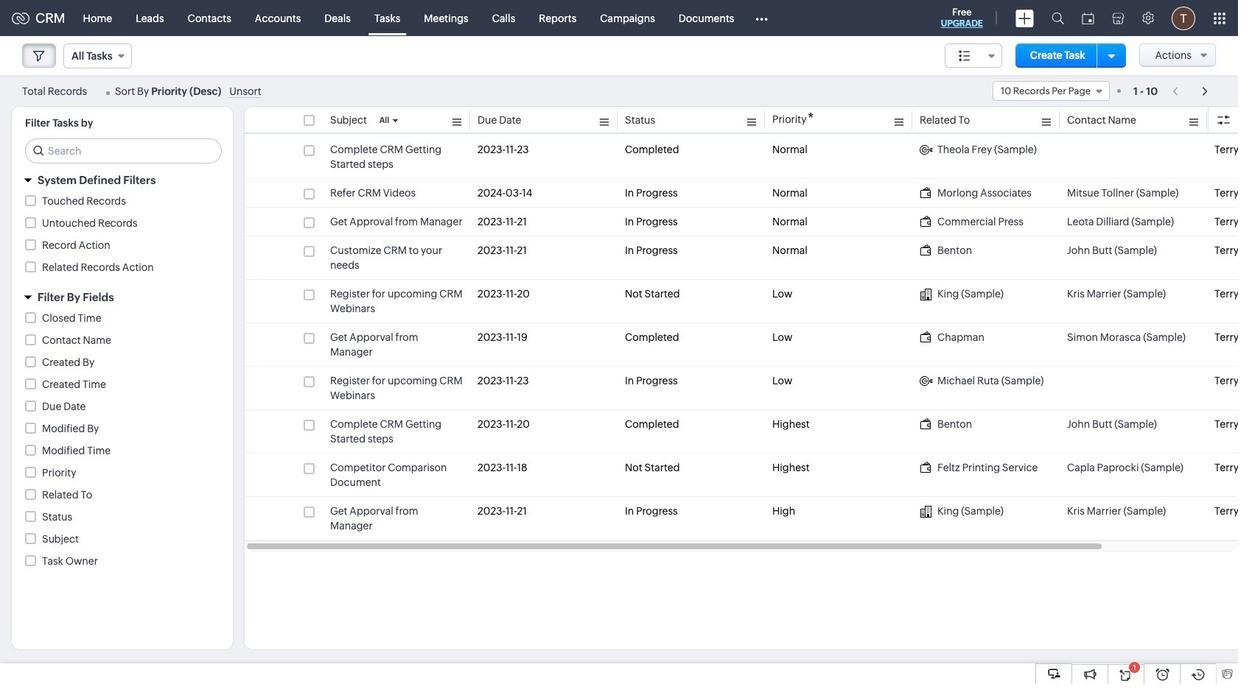 Task type: locate. For each thing, give the bounding box(es) containing it.
create menu image
[[1016, 9, 1034, 27]]

row group
[[245, 136, 1238, 541]]

search image
[[1052, 12, 1064, 24]]

Other Modules field
[[746, 6, 778, 30]]

None field
[[63, 43, 132, 69], [945, 43, 1002, 68], [993, 81, 1110, 101], [63, 43, 132, 69], [993, 81, 1110, 101]]

logo image
[[12, 12, 29, 24]]



Task type: vqa. For each thing, say whether or not it's contained in the screenshot.
Owner to the bottom
no



Task type: describe. For each thing, give the bounding box(es) containing it.
calendar image
[[1082, 12, 1095, 24]]

size image
[[959, 49, 971, 63]]

loading image
[[89, 90, 97, 95]]

search element
[[1043, 0, 1073, 36]]

profile image
[[1172, 6, 1196, 30]]

Search text field
[[26, 139, 221, 163]]

create menu element
[[1007, 0, 1043, 36]]

profile element
[[1163, 0, 1204, 36]]

none field size
[[945, 43, 1002, 68]]



